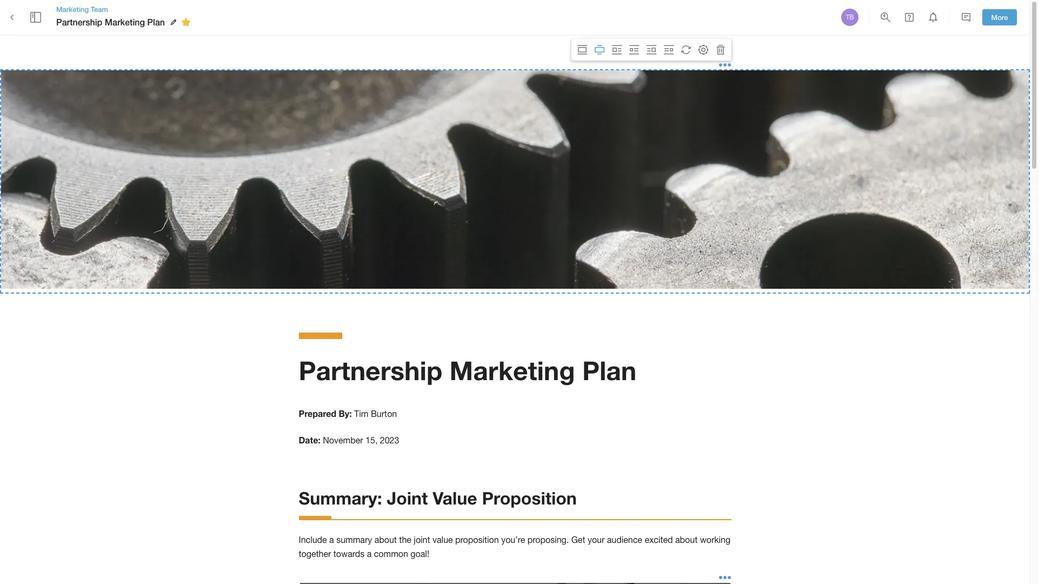 Task type: describe. For each thing, give the bounding box(es) containing it.
excited
[[645, 535, 673, 545]]

0 vertical spatial partnership
[[56, 17, 102, 27]]

joint
[[414, 535, 430, 545]]

1 horizontal spatial partnership marketing plan
[[299, 355, 637, 386]]

0 horizontal spatial a
[[330, 535, 334, 545]]

2023
[[380, 436, 400, 445]]

1 horizontal spatial partnership
[[299, 355, 443, 386]]

15,
[[366, 436, 378, 445]]

towards
[[334, 549, 365, 559]]

tim
[[354, 409, 369, 419]]

audience
[[607, 535, 643, 545]]

1 vertical spatial plan
[[583, 355, 637, 386]]

1 vertical spatial marketing
[[105, 17, 145, 27]]

goal!
[[411, 549, 430, 559]]

include
[[299, 535, 327, 545]]

joint
[[387, 488, 428, 508]]

include a summary about the joint value proposition you're proposing. get your audience excited about working together towards a common goal!
[[299, 535, 734, 559]]

date: november 15, 2023
[[299, 435, 400, 445]]

you're
[[502, 535, 526, 545]]

proposing.
[[528, 535, 569, 545]]

tb button
[[840, 7, 861, 28]]

proposition
[[482, 488, 577, 508]]

2 horizontal spatial marketing
[[450, 355, 575, 386]]

proposition
[[456, 535, 499, 545]]



Task type: vqa. For each thing, say whether or not it's contained in the screenshot.
the
yes



Task type: locate. For each thing, give the bounding box(es) containing it.
1 horizontal spatial about
[[676, 535, 698, 545]]

by:
[[339, 409, 352, 419]]

remove favorite image
[[180, 16, 193, 29]]

0 vertical spatial plan
[[147, 17, 165, 27]]

more button
[[983, 9, 1018, 26]]

1 vertical spatial a
[[367, 549, 372, 559]]

more
[[992, 13, 1009, 21]]

summary: joint value proposition
[[299, 488, 577, 508]]

1 vertical spatial partnership
[[299, 355, 443, 386]]

team
[[91, 5, 108, 13]]

marketing team link
[[56, 4, 194, 14]]

partnership marketing plan
[[56, 17, 165, 27], [299, 355, 637, 386]]

2 vertical spatial marketing
[[450, 355, 575, 386]]

0 horizontal spatial partnership marketing plan
[[56, 17, 165, 27]]

summary:
[[299, 488, 382, 508]]

1 vertical spatial partnership marketing plan
[[299, 355, 637, 386]]

get
[[572, 535, 586, 545]]

plan
[[147, 17, 165, 27], [583, 355, 637, 386]]

0 vertical spatial a
[[330, 535, 334, 545]]

working
[[700, 535, 731, 545]]

1 about from the left
[[375, 535, 397, 545]]

a right towards
[[367, 549, 372, 559]]

prepared
[[299, 409, 337, 419]]

together
[[299, 549, 331, 559]]

about right excited
[[676, 535, 698, 545]]

0 vertical spatial marketing
[[56, 5, 89, 13]]

partnership
[[56, 17, 102, 27], [299, 355, 443, 386]]

burton
[[371, 409, 397, 419]]

value
[[433, 535, 453, 545]]

your
[[588, 535, 605, 545]]

1 horizontal spatial plan
[[583, 355, 637, 386]]

about
[[375, 535, 397, 545], [676, 535, 698, 545]]

partnership down marketing team
[[56, 17, 102, 27]]

marketing team
[[56, 5, 108, 13]]

november
[[323, 436, 363, 445]]

about up common
[[375, 535, 397, 545]]

partnership up tim
[[299, 355, 443, 386]]

the
[[400, 535, 412, 545]]

marketing inside marketing team link
[[56, 5, 89, 13]]

summary
[[337, 535, 372, 545]]

marketing
[[56, 5, 89, 13], [105, 17, 145, 27], [450, 355, 575, 386]]

1 horizontal spatial a
[[367, 549, 372, 559]]

a right include
[[330, 535, 334, 545]]

0 horizontal spatial partnership
[[56, 17, 102, 27]]

2 about from the left
[[676, 535, 698, 545]]

prepared by: tim burton
[[299, 409, 397, 419]]

1 horizontal spatial marketing
[[105, 17, 145, 27]]

0 horizontal spatial plan
[[147, 17, 165, 27]]

value
[[433, 488, 478, 508]]

date:
[[299, 435, 321, 445]]

common
[[374, 549, 408, 559]]

a
[[330, 535, 334, 545], [367, 549, 372, 559]]

tb
[[846, 14, 855, 21]]

0 vertical spatial partnership marketing plan
[[56, 17, 165, 27]]

0 horizontal spatial marketing
[[56, 5, 89, 13]]

0 horizontal spatial about
[[375, 535, 397, 545]]



